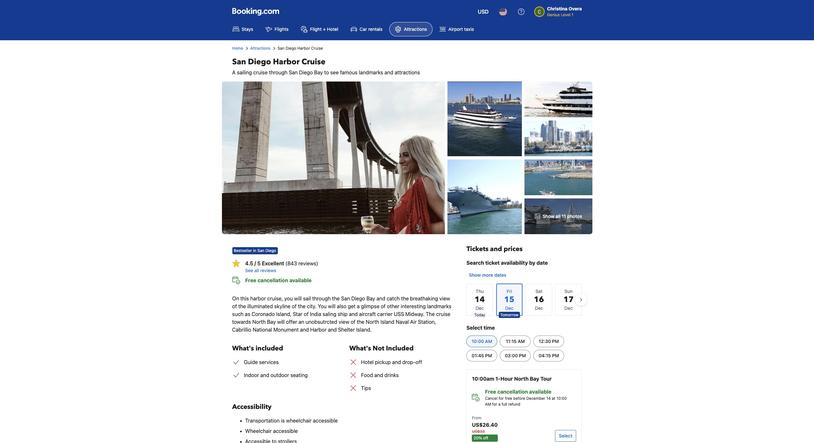 Task type: locate. For each thing, give the bounding box(es) containing it.
dec
[[476, 306, 484, 311], [535, 306, 543, 311], [565, 306, 573, 311]]

1 horizontal spatial landmarks
[[427, 304, 452, 309]]

view right breathaking
[[439, 296, 450, 302]]

am down the time
[[485, 339, 492, 344]]

pm for 12:30 pm
[[552, 339, 559, 344]]

show
[[543, 214, 555, 219], [469, 272, 481, 278]]

1 vertical spatial view
[[339, 319, 349, 325]]

am down cancel
[[485, 402, 491, 407]]

0 horizontal spatial available
[[289, 278, 312, 283]]

0 vertical spatial cruise
[[253, 70, 268, 75]]

your account menu christina overa genius level 1 element
[[534, 3, 585, 18]]

am for 10:00 am
[[485, 339, 492, 344]]

0 vertical spatial for
[[499, 396, 504, 401]]

(843
[[286, 261, 297, 267]]

0 horizontal spatial for
[[492, 402, 497, 407]]

1 dec from the left
[[476, 306, 484, 311]]

hotel up 'food' at bottom
[[361, 360, 374, 365]]

1 vertical spatial available
[[529, 389, 552, 395]]

off for drop-
[[416, 360, 422, 365]]

and left drop-
[[392, 360, 401, 365]]

you
[[284, 296, 293, 302]]

a inside the free cancellation available cancel for free before december 14 at 10:00 am for a full refund
[[498, 402, 501, 407]]

car rentals
[[360, 26, 383, 32]]

available inside the free cancellation available cancel for free before december 14 at 10:00 am for a full refund
[[529, 389, 552, 395]]

03:00 pm
[[505, 353, 526, 359]]

select for select
[[559, 433, 573, 439]]

pm for 01:45 pm
[[485, 353, 492, 359]]

1 horizontal spatial off
[[483, 436, 488, 441]]

indoor and outdoor seating
[[244, 373, 308, 378]]

the down this
[[238, 304, 246, 309]]

1 vertical spatial landmarks
[[427, 304, 452, 309]]

1 horizontal spatial cancellation
[[497, 389, 528, 395]]

0 horizontal spatial will
[[277, 319, 285, 325]]

food and drinks
[[361, 373, 399, 378]]

show for show all 11 photos
[[543, 214, 555, 219]]

bay inside 'san diego harbor cruise a sailing cruise through san diego bay to see famous landmarks and attractions'
[[314, 70, 323, 75]]

0 horizontal spatial a
[[357, 304, 360, 309]]

1 vertical spatial through
[[312, 296, 331, 302]]

and left attractions at the top of the page
[[385, 70, 393, 75]]

free for free cancellation available cancel for free before december 14 at 10:00 am for a full refund
[[485, 389, 496, 395]]

available down reviews) at the left bottom of the page
[[289, 278, 312, 283]]

flights
[[275, 26, 289, 32]]

0 horizontal spatial free
[[245, 278, 256, 283]]

bay up glimpse
[[367, 296, 375, 302]]

at
[[552, 396, 555, 401]]

through
[[269, 70, 287, 75], [312, 296, 331, 302]]

harbor down san diego harbor cruise
[[273, 57, 300, 67]]

pm for 04:15 pm
[[552, 353, 559, 359]]

of down on
[[232, 304, 237, 309]]

1 horizontal spatial free
[[485, 389, 496, 395]]

region
[[461, 281, 587, 319]]

show inside button
[[469, 272, 481, 278]]

attractions link
[[389, 22, 433, 36], [250, 46, 270, 51]]

free
[[505, 396, 512, 401]]

not
[[373, 344, 384, 353]]

will left sail
[[294, 296, 302, 302]]

station,
[[418, 319, 436, 325]]

such
[[232, 311, 244, 317]]

2 horizontal spatial will
[[328, 304, 336, 309]]

free up cancel
[[485, 389, 496, 395]]

1 vertical spatial attractions link
[[250, 46, 270, 51]]

pm right 03:00
[[519, 353, 526, 359]]

1 horizontal spatial attractions
[[404, 26, 427, 32]]

san diego harbor cruise
[[278, 46, 323, 51]]

0 horizontal spatial cruise
[[253, 70, 268, 75]]

free inside the free cancellation available cancel for free before december 14 at 10:00 am for a full refund
[[485, 389, 496, 395]]

0 horizontal spatial 14
[[475, 294, 485, 305]]

india
[[310, 311, 321, 317]]

bay left to
[[314, 70, 323, 75]]

2 horizontal spatial dec
[[565, 306, 573, 311]]

1 vertical spatial accessible
[[273, 428, 298, 434]]

through inside 'san diego harbor cruise a sailing cruise through san diego bay to see famous landmarks and attractions'
[[269, 70, 287, 75]]

0 horizontal spatial all
[[254, 268, 259, 273]]

transportation is wheelchair accessible
[[245, 418, 338, 424]]

through inside on this harbor cruise, you will sail through the san diego bay and catch the breathaking view of the illuminated skyline of the city. you will also get a glimpse of other interesting landmarks such as coronado island, star of india saling ship and aircraft carrier uss midway. the cruise towards north bay will offer an unobsutrcted view of the north island naval air station, cabrillio national monument and harbor and shelter island.
[[312, 296, 331, 302]]

1 horizontal spatial accessible
[[313, 418, 338, 424]]

1 vertical spatial 14
[[547, 396, 551, 401]]

0 vertical spatial attractions
[[404, 26, 427, 32]]

tips
[[361, 386, 371, 391]]

airport taxis
[[449, 26, 474, 32]]

10:00 down select time on the bottom right of page
[[472, 339, 484, 344]]

available for free cancellation available cancel for free before december 14 at 10:00 am for a full refund
[[529, 389, 552, 395]]

11:15 am
[[506, 339, 525, 344]]

am
[[485, 339, 492, 344], [518, 339, 525, 344], [485, 402, 491, 407]]

dec down '17'
[[565, 306, 573, 311]]

famous
[[340, 70, 358, 75]]

2 vertical spatial will
[[277, 319, 285, 325]]

and right 'food' at bottom
[[374, 373, 383, 378]]

am right 11:15
[[518, 339, 525, 344]]

0 vertical spatial a
[[357, 304, 360, 309]]

region containing 14
[[461, 281, 587, 319]]

0 vertical spatial landmarks
[[359, 70, 383, 75]]

a left full
[[498, 402, 501, 407]]

0 horizontal spatial show
[[469, 272, 481, 278]]

1 vertical spatial cruise
[[302, 57, 326, 67]]

2 horizontal spatial north
[[514, 376, 529, 382]]

dec inside "sun 17 dec"
[[565, 306, 573, 311]]

0 horizontal spatial dec
[[476, 306, 484, 311]]

car
[[360, 26, 367, 32]]

landmarks up the
[[427, 304, 452, 309]]

the
[[426, 311, 435, 317]]

1 vertical spatial all
[[254, 268, 259, 273]]

free down see
[[245, 278, 256, 283]]

0 horizontal spatial select
[[467, 325, 482, 331]]

12:30
[[539, 339, 551, 344]]

drop-
[[402, 360, 416, 365]]

prices
[[504, 245, 523, 254]]

1 vertical spatial show
[[469, 272, 481, 278]]

of up the 'carrier'
[[381, 304, 386, 309]]

refund
[[508, 402, 520, 407]]

free cancellation available cancel for free before december 14 at 10:00 am for a full refund
[[485, 389, 567, 407]]

will up saling
[[328, 304, 336, 309]]

cruise for san diego harbor cruise a sailing cruise through san diego bay to see famous landmarks and attractions
[[302, 57, 326, 67]]

show left the '11'
[[543, 214, 555, 219]]

wheelchair
[[286, 418, 312, 424]]

11:15
[[506, 339, 517, 344]]

harbor
[[297, 46, 310, 51], [273, 57, 300, 67], [310, 327, 327, 333]]

accessible down is
[[273, 428, 298, 434]]

will down island,
[[277, 319, 285, 325]]

san up also
[[341, 296, 350, 302]]

ship
[[338, 311, 348, 317]]

cancellation inside the free cancellation available cancel for free before december 14 at 10:00 am for a full refund
[[497, 389, 528, 395]]

the
[[332, 296, 340, 302], [401, 296, 409, 302], [238, 304, 246, 309], [298, 304, 306, 309], [357, 319, 364, 325]]

north right hour
[[514, 376, 529, 382]]

14 down thu
[[475, 294, 485, 305]]

0 vertical spatial harbor
[[297, 46, 310, 51]]

drinks
[[385, 373, 399, 378]]

cruise down flight + hotel "link"
[[311, 46, 323, 51]]

a right get on the left of the page
[[357, 304, 360, 309]]

overa
[[569, 6, 582, 11]]

0 vertical spatial 10:00
[[472, 339, 484, 344]]

1 horizontal spatial what's
[[349, 344, 371, 353]]

harbor inside 'san diego harbor cruise a sailing cruise through san diego bay to see famous landmarks and attractions'
[[273, 57, 300, 67]]

1 vertical spatial cancellation
[[497, 389, 528, 395]]

view
[[439, 296, 450, 302], [339, 319, 349, 325]]

san down flights
[[278, 46, 285, 51]]

accessibility
[[232, 403, 272, 412]]

1 vertical spatial free
[[485, 389, 496, 395]]

20%
[[474, 436, 482, 441]]

all
[[556, 214, 561, 219], [254, 268, 259, 273]]

diego left to
[[299, 70, 313, 75]]

cruise right the
[[436, 311, 451, 317]]

1 horizontal spatial 14
[[547, 396, 551, 401]]

0 vertical spatial cancellation
[[258, 278, 288, 283]]

1
[[572, 12, 574, 17]]

get
[[348, 304, 356, 309]]

am for 11:15 am
[[518, 339, 525, 344]]

pm right 04:15
[[552, 353, 559, 359]]

san diego harbor cruise a sailing cruise through san diego bay to see famous landmarks and attractions
[[232, 57, 420, 75]]

select inside button
[[559, 433, 573, 439]]

show for show more dates
[[469, 272, 481, 278]]

view down ship
[[339, 319, 349, 325]]

reviews
[[260, 268, 276, 273]]

0 horizontal spatial hotel
[[327, 26, 338, 32]]

cruise right sailing
[[253, 70, 268, 75]]

0 vertical spatial accessible
[[313, 418, 338, 424]]

what's for what's included
[[232, 344, 254, 353]]

0 vertical spatial 14
[[475, 294, 485, 305]]

see all reviews button
[[245, 268, 456, 274]]

cruise up to
[[302, 57, 326, 67]]

accessible right wheelchair
[[313, 418, 338, 424]]

0 vertical spatial cruise
[[311, 46, 323, 51]]

coronado
[[252, 311, 275, 317]]

dec down 16
[[535, 306, 543, 311]]

seating
[[291, 373, 308, 378]]

by
[[529, 260, 535, 266]]

pm right 01:45
[[485, 353, 492, 359]]

14 inside the free cancellation available cancel for free before december 14 at 10:00 am for a full refund
[[547, 396, 551, 401]]

show all 11 photos
[[543, 214, 582, 219]]

1 horizontal spatial select
[[559, 433, 573, 439]]

flight + hotel
[[310, 26, 338, 32]]

off inside "from us$26.40 us$33 20% off"
[[483, 436, 488, 441]]

show more dates button
[[467, 269, 509, 281]]

taxis
[[464, 26, 474, 32]]

1 vertical spatial harbor
[[273, 57, 300, 67]]

show down search
[[469, 272, 481, 278]]

0 vertical spatial attractions link
[[389, 22, 433, 36]]

hotel right +
[[327, 26, 338, 32]]

dec inside thu 14 dec today
[[476, 306, 484, 311]]

dec inside 'sat 16 dec'
[[535, 306, 543, 311]]

all inside the 4.5 / 5 excellent (843 reviews) see all reviews
[[254, 268, 259, 273]]

cruise inside 'san diego harbor cruise a sailing cruise through san diego bay to see famous landmarks and attractions'
[[302, 57, 326, 67]]

free for free cancellation available
[[245, 278, 256, 283]]

car rentals link
[[345, 22, 388, 36]]

diego up get on the left of the page
[[351, 296, 365, 302]]

and down get on the left of the page
[[349, 311, 358, 317]]

1 horizontal spatial cruise
[[436, 311, 451, 317]]

and up 'ticket'
[[490, 245, 502, 254]]

bestseller in san diego
[[234, 248, 276, 253]]

san right 'in'
[[257, 248, 264, 253]]

0 vertical spatial hotel
[[327, 26, 338, 32]]

harbor
[[250, 296, 266, 302]]

pm for 03:00 pm
[[519, 353, 526, 359]]

1 vertical spatial for
[[492, 402, 497, 407]]

1 horizontal spatial through
[[312, 296, 331, 302]]

1 horizontal spatial available
[[529, 389, 552, 395]]

select time
[[467, 325, 495, 331]]

12:30 pm
[[539, 339, 559, 344]]

1 vertical spatial cruise
[[436, 311, 451, 317]]

1 horizontal spatial attractions link
[[389, 22, 433, 36]]

cancellation down reviews
[[258, 278, 288, 283]]

03:00
[[505, 353, 518, 359]]

0 vertical spatial view
[[439, 296, 450, 302]]

on this harbor cruise, you will sail through the san diego bay and catch the breathaking view of the illuminated skyline of the city. you will also get a glimpse of other interesting landmarks such as coronado island, star of india saling ship and aircraft carrier uss midway. the cruise towards north bay will offer an unobsutrcted view of the north island naval air station, cabrillio national monument and harbor and shelter island.
[[232, 296, 452, 333]]

2 vertical spatial harbor
[[310, 327, 327, 333]]

for up full
[[499, 396, 504, 401]]

north down the aircraft
[[366, 319, 379, 325]]

star
[[293, 311, 303, 317]]

dec up today
[[476, 306, 484, 311]]

what's
[[232, 344, 254, 353], [349, 344, 371, 353]]

tour
[[541, 376, 552, 382]]

harbor down unobsutrcted
[[310, 327, 327, 333]]

1 horizontal spatial show
[[543, 214, 555, 219]]

flight
[[310, 26, 322, 32]]

what's left not
[[349, 344, 371, 353]]

10:00 right at
[[557, 396, 567, 401]]

0 vertical spatial available
[[289, 278, 312, 283]]

excellent
[[262, 261, 284, 267]]

the up star
[[298, 304, 306, 309]]

0 vertical spatial off
[[416, 360, 422, 365]]

available up the december
[[529, 389, 552, 395]]

2 what's from the left
[[349, 344, 371, 353]]

1 horizontal spatial dec
[[535, 306, 543, 311]]

north up national
[[252, 319, 266, 325]]

air
[[410, 319, 417, 325]]

harbor down flight
[[297, 46, 310, 51]]

december
[[526, 396, 545, 401]]

all left the '11'
[[556, 214, 561, 219]]

and right 'indoor'
[[260, 373, 269, 378]]

0 vertical spatial will
[[294, 296, 302, 302]]

1 vertical spatial off
[[483, 436, 488, 441]]

0 vertical spatial show
[[543, 214, 555, 219]]

1 what's from the left
[[232, 344, 254, 353]]

1 vertical spatial hotel
[[361, 360, 374, 365]]

0 horizontal spatial what's
[[232, 344, 254, 353]]

0 vertical spatial through
[[269, 70, 287, 75]]

cruise for san diego harbor cruise
[[311, 46, 323, 51]]

1 vertical spatial 10:00
[[557, 396, 567, 401]]

home link
[[232, 46, 243, 51]]

pm right 12:30
[[552, 339, 559, 344]]

genius
[[547, 12, 560, 17]]

included
[[256, 344, 283, 353]]

2 dec from the left
[[535, 306, 543, 311]]

wheelchair accessible
[[245, 428, 298, 434]]

cancellation up free
[[497, 389, 528, 395]]

0 horizontal spatial off
[[416, 360, 422, 365]]

0 horizontal spatial landmarks
[[359, 70, 383, 75]]

thu 14 dec today
[[474, 289, 485, 318]]

0 vertical spatial free
[[245, 278, 256, 283]]

hour
[[501, 376, 513, 382]]

14 left at
[[547, 396, 551, 401]]

0 vertical spatial select
[[467, 325, 482, 331]]

us$33
[[472, 429, 485, 434]]

of
[[232, 304, 237, 309], [292, 304, 297, 309], [381, 304, 386, 309], [304, 311, 309, 317], [351, 319, 356, 325]]

what's up guide
[[232, 344, 254, 353]]

10:00 inside the free cancellation available cancel for free before december 14 at 10:00 am for a full refund
[[557, 396, 567, 401]]

1 vertical spatial will
[[328, 304, 336, 309]]

1 vertical spatial attractions
[[250, 46, 270, 51]]

3 dec from the left
[[565, 306, 573, 311]]

search
[[467, 260, 484, 266]]

all down / on the bottom left of the page
[[254, 268, 259, 273]]

tickets and prices
[[467, 245, 523, 254]]

landmarks right famous
[[359, 70, 383, 75]]

1 horizontal spatial a
[[498, 402, 501, 407]]

0 horizontal spatial cancellation
[[258, 278, 288, 283]]

for
[[499, 396, 504, 401], [492, 402, 497, 407]]

you
[[318, 304, 327, 309]]

sailing
[[237, 70, 252, 75]]

for down cancel
[[492, 402, 497, 407]]

1 vertical spatial select
[[559, 433, 573, 439]]

island,
[[276, 311, 292, 317]]

0 horizontal spatial through
[[269, 70, 287, 75]]

1 vertical spatial a
[[498, 402, 501, 407]]

1 horizontal spatial 10:00
[[557, 396, 567, 401]]

offer
[[286, 319, 297, 325]]

1 horizontal spatial all
[[556, 214, 561, 219]]

availability
[[501, 260, 528, 266]]



Task type: describe. For each thing, give the bounding box(es) containing it.
show more dates
[[469, 272, 506, 278]]

the up island.
[[357, 319, 364, 325]]

sat 16 dec
[[534, 289, 544, 311]]

5
[[257, 261, 261, 267]]

from us$26.40 us$33 20% off
[[472, 416, 498, 441]]

cabrillio
[[232, 327, 251, 333]]

illuminated
[[247, 304, 273, 309]]

saling
[[323, 311, 336, 317]]

airport taxis link
[[434, 22, 480, 36]]

more
[[482, 272, 493, 278]]

and left catch
[[377, 296, 385, 302]]

17
[[564, 294, 574, 305]]

hotel pickup and drop-off
[[361, 360, 422, 365]]

food
[[361, 373, 373, 378]]

hotel inside flight + hotel "link"
[[327, 26, 338, 32]]

and inside 'san diego harbor cruise a sailing cruise through san diego bay to see famous landmarks and attractions'
[[385, 70, 393, 75]]

and down an
[[300, 327, 309, 333]]

10:00am 1-hour north bay tour
[[472, 376, 552, 382]]

catch
[[387, 296, 400, 302]]

10:00 am
[[472, 339, 492, 344]]

see
[[330, 70, 339, 75]]

search ticket availability by date
[[467, 260, 548, 266]]

diego up sailing
[[248, 57, 271, 67]]

this
[[240, 296, 249, 302]]

thu
[[476, 289, 484, 294]]

0 horizontal spatial attractions
[[250, 46, 270, 51]]

cruise,
[[267, 296, 283, 302]]

usd
[[478, 9, 489, 15]]

1 horizontal spatial hotel
[[361, 360, 374, 365]]

unobsutrcted
[[306, 319, 337, 325]]

1 horizontal spatial north
[[366, 319, 379, 325]]

skyline
[[274, 304, 291, 309]]

1 horizontal spatial will
[[294, 296, 302, 302]]

select for select time
[[467, 325, 482, 331]]

04:15 pm
[[539, 353, 559, 359]]

other
[[387, 304, 399, 309]]

through for cruise
[[269, 70, 287, 75]]

01:45
[[472, 353, 484, 359]]

interesting
[[401, 304, 426, 309]]

outdoor
[[271, 373, 289, 378]]

level
[[561, 12, 571, 17]]

0 horizontal spatial attractions link
[[250, 46, 270, 51]]

1-
[[496, 376, 501, 382]]

usd button
[[474, 4, 493, 20]]

1 horizontal spatial view
[[439, 296, 450, 302]]

booking.com image
[[232, 8, 279, 16]]

aircraft
[[359, 311, 376, 317]]

free cancellation available
[[245, 278, 312, 283]]

towards
[[232, 319, 251, 325]]

landmarks inside 'san diego harbor cruise a sailing cruise through san diego bay to see famous landmarks and attractions'
[[359, 70, 383, 75]]

home
[[232, 46, 243, 51]]

island.
[[356, 327, 372, 333]]

14 inside thu 14 dec today
[[475, 294, 485, 305]]

reviews)
[[298, 261, 318, 267]]

harbor for san diego harbor cruise a sailing cruise through san diego bay to see famous landmarks and attractions
[[273, 57, 300, 67]]

available for free cancellation available
[[289, 278, 312, 283]]

the up also
[[332, 296, 340, 302]]

0 vertical spatial all
[[556, 214, 561, 219]]

indoor
[[244, 373, 259, 378]]

transportation
[[245, 418, 280, 424]]

from
[[472, 416, 481, 421]]

through for cruise,
[[312, 296, 331, 302]]

harbor inside on this harbor cruise, you will sail through the san diego bay and catch the breathaking view of the illuminated skyline of the city. you will also get a glimpse of other interesting landmarks such as coronado island, star of india saling ship and aircraft carrier uss midway. the cruise towards north bay will offer an unobsutrcted view of the north island naval air station, cabrillio national monument and harbor and shelter island.
[[310, 327, 327, 333]]

+
[[323, 26, 326, 32]]

island
[[381, 319, 395, 325]]

as
[[245, 311, 250, 317]]

a inside on this harbor cruise, you will sail through the san diego bay and catch the breathaking view of the illuminated skyline of the city. you will also get a glimpse of other interesting landmarks such as coronado island, star of india saling ship and aircraft carrier uss midway. the cruise towards north bay will offer an unobsutrcted view of the north island naval air station, cabrillio national monument and harbor and shelter island.
[[357, 304, 360, 309]]

a
[[232, 70, 236, 75]]

diego up excellent
[[265, 248, 276, 253]]

san up a
[[232, 57, 246, 67]]

see
[[245, 268, 253, 273]]

sail
[[303, 296, 311, 302]]

sun 17 dec
[[564, 289, 574, 311]]

cruise inside 'san diego harbor cruise a sailing cruise through san diego bay to see famous landmarks and attractions'
[[253, 70, 268, 75]]

cruise inside on this harbor cruise, you will sail through the san diego bay and catch the breathaking view of the illuminated skyline of the city. you will also get a glimpse of other interesting landmarks such as coronado island, star of india saling ship and aircraft carrier uss midway. the cruise towards north bay will offer an unobsutrcted view of the north island naval air station, cabrillio national monument and harbor and shelter island.
[[436, 311, 451, 317]]

san inside on this harbor cruise, you will sail through the san diego bay and catch the breathaking view of the illuminated skyline of the city. you will also get a glimpse of other interesting landmarks such as coronado island, star of india saling ship and aircraft carrier uss midway. the cruise towards north bay will offer an unobsutrcted view of the north island naval air station, cabrillio national monument and harbor and shelter island.
[[341, 296, 350, 302]]

included
[[386, 344, 414, 353]]

guide services
[[244, 360, 279, 365]]

and down unobsutrcted
[[328, 327, 337, 333]]

services
[[259, 360, 279, 365]]

bay left tour
[[530, 376, 539, 382]]

tickets
[[467, 245, 489, 254]]

of up "shelter"
[[351, 319, 356, 325]]

harbor for san diego harbor cruise
[[297, 46, 310, 51]]

0 horizontal spatial view
[[339, 319, 349, 325]]

4.5 / 5 excellent (843 reviews) see all reviews
[[245, 261, 318, 273]]

flights link
[[260, 22, 294, 36]]

what's not included
[[349, 344, 414, 353]]

10:00am
[[472, 376, 494, 382]]

landmarks inside on this harbor cruise, you will sail through the san diego bay and catch the breathaking view of the illuminated skyline of the city. you will also get a glimpse of other interesting landmarks such as coronado island, star of india saling ship and aircraft carrier uss midway. the cruise towards north bay will offer an unobsutrcted view of the north island naval air station, cabrillio national monument and harbor and shelter island.
[[427, 304, 452, 309]]

diego down flights
[[286, 46, 296, 51]]

of right star
[[304, 311, 309, 317]]

off for 20%
[[483, 436, 488, 441]]

flight + hotel link
[[295, 22, 344, 36]]

what's included
[[232, 344, 283, 353]]

carrier
[[377, 311, 393, 317]]

select button
[[555, 430, 576, 442]]

0 horizontal spatial accessible
[[273, 428, 298, 434]]

0 horizontal spatial north
[[252, 319, 266, 325]]

of up star
[[292, 304, 297, 309]]

4.5
[[245, 261, 253, 267]]

cancel
[[485, 396, 498, 401]]

date
[[537, 260, 548, 266]]

midway.
[[405, 311, 425, 317]]

dec for 17
[[565, 306, 573, 311]]

dec for 14
[[476, 306, 484, 311]]

time
[[484, 325, 495, 331]]

is
[[281, 418, 285, 424]]

glimpse
[[361, 304, 380, 309]]

photos
[[567, 214, 582, 219]]

cancellation for free cancellation available
[[258, 278, 288, 283]]

16
[[534, 294, 544, 305]]

full
[[502, 402, 507, 407]]

rentals
[[368, 26, 383, 32]]

an
[[299, 319, 304, 325]]

the up interesting
[[401, 296, 409, 302]]

am inside the free cancellation available cancel for free before december 14 at 10:00 am for a full refund
[[485, 402, 491, 407]]

dates
[[494, 272, 506, 278]]

san down san diego harbor cruise
[[289, 70, 298, 75]]

diego inside on this harbor cruise, you will sail through the san diego bay and catch the breathaking view of the illuminated skyline of the city. you will also get a glimpse of other interesting landmarks such as coronado island, star of india saling ship and aircraft carrier uss midway. the cruise towards north bay will offer an unobsutrcted view of the north island naval air station, cabrillio national monument and harbor and shelter island.
[[351, 296, 365, 302]]

what's for what's not included
[[349, 344, 371, 353]]

1 horizontal spatial for
[[499, 396, 504, 401]]

bay down coronado
[[267, 319, 276, 325]]

cancellation for free cancellation available cancel for free before december 14 at 10:00 am for a full refund
[[497, 389, 528, 395]]

christina
[[547, 6, 568, 11]]

dec for 16
[[535, 306, 543, 311]]

0 horizontal spatial 10:00
[[472, 339, 484, 344]]



Task type: vqa. For each thing, say whether or not it's contained in the screenshot.
ISLAND
yes



